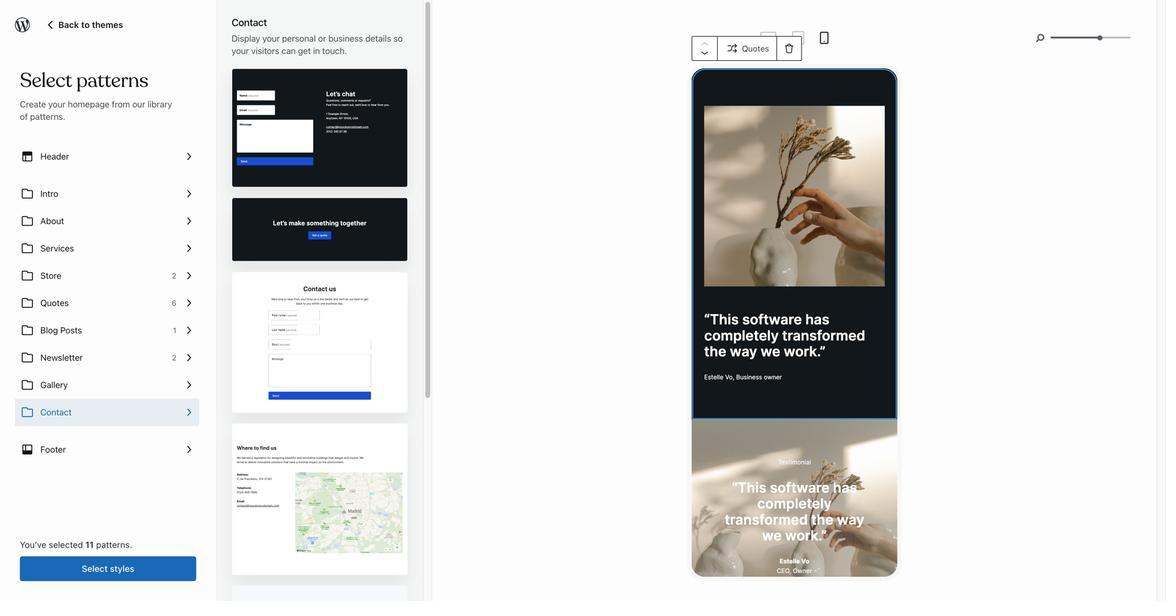 Task type: locate. For each thing, give the bounding box(es) containing it.
contact up display
[[232, 16, 267, 28]]

0 vertical spatial your
[[263, 33, 280, 43]]

select down the 11 at bottom
[[82, 564, 108, 574]]

0 vertical spatial quotes
[[742, 44, 769, 53]]

1 vertical spatial contact
[[40, 407, 72, 417]]

1 vertical spatial your
[[232, 46, 249, 56]]

list containing header
[[15, 143, 199, 463]]

your up visitors
[[263, 33, 280, 43]]

contact down gallery
[[40, 407, 72, 417]]

1 horizontal spatial quotes
[[742, 44, 769, 53]]

quotes inside button
[[742, 44, 769, 53]]

select inside select patterns create your homepage from our library of patterns.
[[20, 68, 72, 93]]

1 vertical spatial contact image
[[232, 586, 279, 601]]

0 horizontal spatial contact
[[40, 407, 72, 417]]

move up image
[[698, 37, 712, 52]]

select for patterns
[[20, 68, 72, 93]]

back to themes
[[58, 20, 123, 30]]

patterns. down create
[[30, 112, 65, 122]]

select inside select styles button
[[82, 564, 108, 574]]

footer
[[40, 444, 66, 455]]

0 vertical spatial contact
[[232, 16, 267, 28]]

2 for newsletter
[[172, 353, 176, 362]]

1 vertical spatial quotes
[[40, 298, 69, 308]]

contact
[[232, 16, 267, 28], [40, 407, 72, 417]]

posts
[[60, 325, 82, 335]]

contact display your personal or business details so your visitors can get in touch.
[[232, 16, 403, 56]]

display
[[232, 33, 260, 43]]

0 vertical spatial select
[[20, 68, 72, 93]]

6
[[172, 299, 176, 307]]

contact inside contact list item
[[40, 407, 72, 417]]

quotes down store
[[40, 298, 69, 308]]

0 horizontal spatial patterns.
[[30, 112, 65, 122]]

0 horizontal spatial select
[[20, 68, 72, 93]]

block patterns list box
[[232, 68, 408, 601]]

2 contact image from the top
[[232, 586, 279, 601]]

about button
[[15, 207, 199, 235]]

2 down 1 at the left of the page
[[172, 353, 176, 362]]

quotes inside list
[[40, 298, 69, 308]]

blog
[[40, 325, 58, 335]]

quotes left the delete image
[[742, 44, 769, 53]]

select
[[20, 68, 72, 93], [82, 564, 108, 574]]

your right create
[[48, 99, 66, 109]]

details
[[365, 33, 391, 43]]

1 vertical spatial 2
[[172, 353, 176, 362]]

back to themes button
[[45, 17, 123, 32]]

2 2 from the top
[[172, 353, 176, 362]]

your
[[263, 33, 280, 43], [232, 46, 249, 56], [48, 99, 66, 109]]

1 2 from the top
[[172, 271, 176, 280]]

1 horizontal spatial select
[[82, 564, 108, 574]]

select up create
[[20, 68, 72, 93]]

2 up 6
[[172, 271, 176, 280]]

contact inside contact display your personal or business details so your visitors can get in touch.
[[232, 16, 267, 28]]

contact list item
[[15, 399, 199, 426]]

to
[[81, 20, 90, 30]]

so
[[394, 33, 403, 43]]

library
[[148, 99, 172, 109]]

contact image
[[232, 272, 279, 310], [232, 586, 279, 601]]

0 horizontal spatial quotes
[[40, 298, 69, 308]]

1 vertical spatial patterns.
[[96, 540, 132, 550]]

11
[[85, 540, 94, 550]]

call to action with background image
[[232, 198, 279, 215]]

quotes
[[742, 44, 769, 53], [40, 298, 69, 308]]

patterns
[[76, 68, 148, 93]]

0 horizontal spatial your
[[48, 99, 66, 109]]

patterns. right the 11 at bottom
[[96, 540, 132, 550]]

select styles button
[[20, 557, 196, 581]]

2
[[172, 271, 176, 280], [172, 353, 176, 362]]

you've
[[20, 540, 46, 550]]

personal
[[282, 33, 316, 43]]

1
[[173, 326, 176, 335]]

touch.
[[322, 46, 347, 56]]

create
[[20, 99, 46, 109]]

1 vertical spatial select
[[82, 564, 108, 574]]

0 vertical spatial 2
[[172, 271, 176, 280]]

list
[[15, 143, 199, 463]]

2 vertical spatial your
[[48, 99, 66, 109]]

contact info with map image
[[232, 424, 279, 464]]

can
[[282, 46, 296, 56]]

your down display
[[232, 46, 249, 56]]

patterns.
[[30, 112, 65, 122], [96, 540, 132, 550]]

1 horizontal spatial contact
[[232, 16, 267, 28]]

0 vertical spatial patterns.
[[30, 112, 65, 122]]

select for styles
[[82, 564, 108, 574]]

or
[[318, 33, 326, 43]]

1 contact image from the top
[[232, 272, 279, 310]]

selected
[[49, 540, 83, 550]]

0 vertical spatial contact image
[[232, 272, 279, 310]]



Task type: vqa. For each thing, say whether or not it's contained in the screenshot.
Contact associated with Contact
yes



Task type: describe. For each thing, give the bounding box(es) containing it.
intro button
[[15, 180, 199, 207]]

gallery button
[[15, 371, 199, 399]]

store
[[40, 271, 61, 281]]

quotes button
[[717, 36, 777, 61]]

services
[[40, 243, 74, 253]]

contact for contact display your personal or business details so your visitors can get in touch.
[[232, 16, 267, 28]]

phone image
[[817, 30, 832, 45]]

footer button
[[15, 436, 199, 463]]

newsletter
[[40, 353, 83, 363]]

patterns. inside select patterns create your homepage from our library of patterns.
[[30, 112, 65, 122]]

tablet image
[[791, 30, 806, 45]]

services button
[[15, 235, 199, 262]]

your inside select patterns create your homepage from our library of patterns.
[[48, 99, 66, 109]]

themes
[[92, 20, 123, 30]]

header
[[40, 151, 69, 162]]

1 horizontal spatial your
[[232, 46, 249, 56]]

our
[[132, 99, 145, 109]]

business
[[328, 33, 363, 43]]

styles
[[110, 564, 134, 574]]

contact for contact
[[40, 407, 72, 417]]

you've selected 11 patterns.
[[20, 540, 132, 550]]

get
[[298, 46, 311, 56]]

of
[[20, 112, 28, 122]]

1 horizontal spatial patterns.
[[96, 540, 132, 550]]

about
[[40, 216, 64, 226]]

move down image
[[698, 45, 712, 60]]

contact button
[[15, 399, 199, 426]]

2 for store
[[172, 271, 176, 280]]

visitors
[[251, 46, 279, 56]]

pattern actions menu bar
[[692, 36, 802, 61]]

in
[[313, 46, 320, 56]]

contact with form on the left image
[[232, 69, 279, 100]]

delete image
[[783, 41, 797, 56]]

blog posts
[[40, 325, 82, 335]]

desktop image
[[758, 27, 780, 49]]

gallery
[[40, 380, 68, 390]]

2 horizontal spatial your
[[263, 33, 280, 43]]

intro
[[40, 189, 58, 199]]

homepage
[[68, 99, 110, 109]]

from
[[112, 99, 130, 109]]

header button
[[15, 143, 199, 170]]

back
[[58, 20, 79, 30]]

select styles
[[82, 564, 134, 574]]

select patterns create your homepage from our library of patterns.
[[20, 68, 172, 122]]



